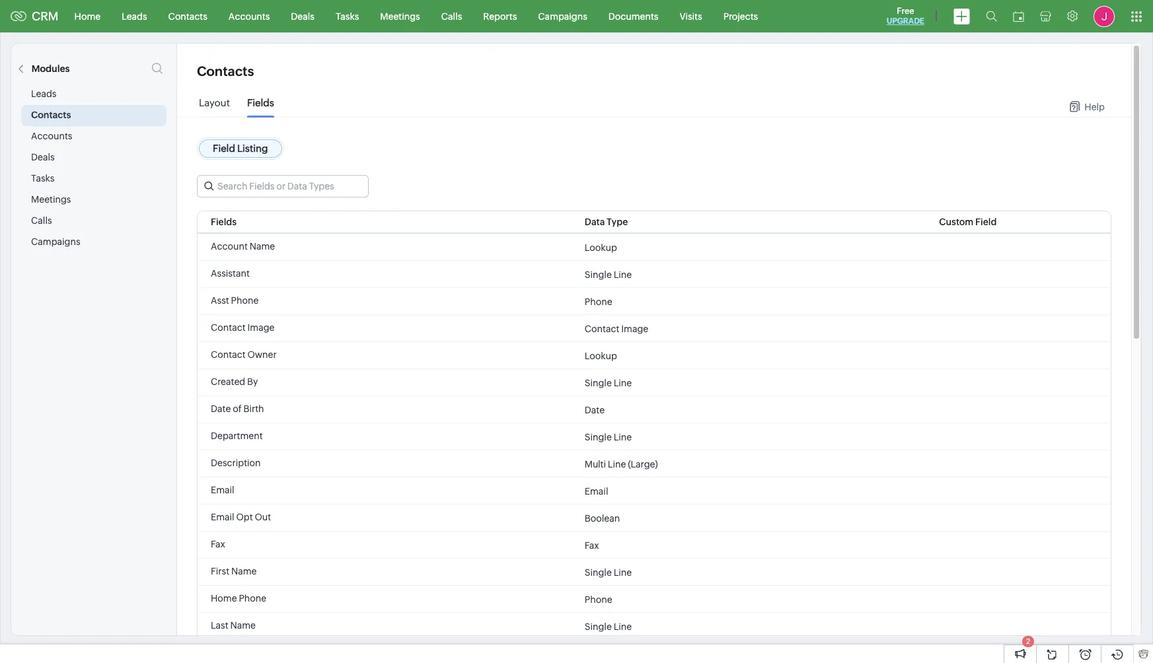 Task type: describe. For each thing, give the bounding box(es) containing it.
type
[[607, 217, 628, 227]]

created by
[[211, 377, 258, 387]]

1 single line from the top
[[585, 269, 632, 280]]

multi
[[585, 459, 606, 470]]

name for account name
[[250, 241, 275, 252]]

date for date of birth
[[211, 404, 231, 415]]

layout link
[[199, 97, 230, 118]]

1 horizontal spatial campaigns
[[538, 11, 588, 21]]

contact for contact image
[[211, 323, 246, 333]]

line for assistant
[[614, 269, 632, 280]]

modules
[[32, 63, 70, 74]]

line for last name
[[614, 622, 632, 632]]

free
[[897, 6, 915, 16]]

help
[[1085, 101, 1105, 112]]

line for description
[[608, 459, 626, 470]]

email opt out
[[211, 512, 271, 523]]

owner
[[248, 350, 277, 360]]

email down description
[[211, 485, 234, 496]]

0 horizontal spatial contact image
[[211, 323, 275, 333]]

single line for last
[[585, 622, 632, 632]]

last name
[[211, 621, 256, 631]]

visits
[[680, 11, 703, 21]]

projects
[[724, 11, 759, 21]]

boolean
[[585, 513, 620, 524]]

profile element
[[1086, 0, 1123, 32]]

2
[[1027, 638, 1031, 646]]

free upgrade
[[887, 6, 925, 26]]

birth
[[244, 404, 264, 415]]

contact owner
[[211, 350, 277, 360]]

documents link
[[598, 0, 669, 32]]

Search Fields or Data Types text field
[[198, 176, 368, 197]]

by
[[247, 377, 258, 387]]

0 vertical spatial leads
[[122, 11, 147, 21]]

contacts link
[[158, 0, 218, 32]]

department
[[211, 431, 263, 442]]

first
[[211, 567, 229, 577]]

contact for lookup
[[211, 350, 246, 360]]

single for created
[[585, 378, 612, 388]]

leads link
[[111, 0, 158, 32]]

calls link
[[431, 0, 473, 32]]

line for department
[[614, 432, 632, 443]]

account name
[[211, 241, 275, 252]]

lookup for contact owner
[[585, 351, 617, 361]]

reports
[[484, 11, 517, 21]]

single for last
[[585, 622, 612, 632]]

email down multi
[[585, 486, 609, 497]]

crm
[[32, 9, 59, 23]]

lookup for account name
[[585, 242, 617, 253]]

1 vertical spatial tasks
[[31, 173, 54, 184]]

0 horizontal spatial accounts
[[31, 131, 72, 141]]

asst
[[211, 296, 229, 306]]

1 vertical spatial contacts
[[197, 63, 254, 79]]

date for date
[[585, 405, 605, 416]]

1 horizontal spatial image
[[622, 324, 649, 334]]

fields link
[[247, 97, 274, 118]]

home link
[[64, 0, 111, 32]]

description
[[211, 458, 261, 469]]

custom
[[940, 217, 974, 227]]

0 vertical spatial tasks
[[336, 11, 359, 21]]

search element
[[979, 0, 1006, 32]]

upgrade
[[887, 17, 925, 26]]



Task type: locate. For each thing, give the bounding box(es) containing it.
1 vertical spatial calls
[[31, 216, 52, 226]]

0 vertical spatial contacts
[[168, 11, 208, 21]]

search image
[[986, 11, 998, 22]]

1 vertical spatial fields
[[211, 217, 237, 227]]

1 vertical spatial deals
[[31, 152, 55, 163]]

fields up account
[[211, 217, 237, 227]]

calendar image
[[1014, 11, 1025, 21]]

line for first name
[[614, 568, 632, 578]]

email left opt
[[211, 512, 234, 523]]

deals
[[291, 11, 315, 21], [31, 152, 55, 163]]

1 vertical spatial meetings
[[31, 194, 71, 205]]

0 horizontal spatial deals
[[31, 152, 55, 163]]

fax
[[211, 540, 225, 550], [585, 541, 599, 551]]

account
[[211, 241, 248, 252]]

accounts inside accounts link
[[229, 11, 270, 21]]

data
[[585, 217, 605, 227]]

data type
[[585, 217, 628, 227]]

single for first
[[585, 568, 612, 578]]

0 horizontal spatial calls
[[31, 216, 52, 226]]

asst phone
[[211, 296, 259, 306]]

lookup
[[585, 242, 617, 253], [585, 351, 617, 361]]

crm link
[[11, 9, 59, 23]]

0 vertical spatial calls
[[441, 11, 462, 21]]

1 horizontal spatial fax
[[585, 541, 599, 551]]

profile image
[[1094, 6, 1115, 27]]

accounts link
[[218, 0, 281, 32]]

meetings
[[380, 11, 420, 21], [31, 194, 71, 205]]

line for created by
[[614, 378, 632, 388]]

name right first
[[231, 567, 257, 577]]

contacts up layout
[[197, 63, 254, 79]]

0 vertical spatial deals
[[291, 11, 315, 21]]

home down first
[[211, 594, 237, 604]]

1 vertical spatial home
[[211, 594, 237, 604]]

visits link
[[669, 0, 713, 32]]

field
[[976, 217, 997, 227]]

1 horizontal spatial tasks
[[336, 11, 359, 21]]

custom field
[[940, 217, 997, 227]]

create menu image
[[954, 8, 971, 24]]

0 horizontal spatial fields
[[211, 217, 237, 227]]

0 horizontal spatial leads
[[31, 89, 57, 99]]

name for first name
[[231, 567, 257, 577]]

opt
[[236, 512, 253, 523]]

deals link
[[281, 0, 325, 32]]

contacts down modules
[[31, 110, 71, 120]]

0 vertical spatial fields
[[247, 97, 274, 108]]

multi line (large)
[[585, 459, 658, 470]]

last
[[211, 621, 229, 631]]

0 horizontal spatial home
[[74, 11, 101, 21]]

documents
[[609, 11, 659, 21]]

date up multi
[[585, 405, 605, 416]]

1 lookup from the top
[[585, 242, 617, 253]]

0 vertical spatial campaigns
[[538, 11, 588, 21]]

1 vertical spatial campaigns
[[31, 237, 80, 247]]

2 vertical spatial name
[[230, 621, 256, 631]]

single
[[585, 269, 612, 280], [585, 378, 612, 388], [585, 432, 612, 443], [585, 568, 612, 578], [585, 622, 612, 632]]

home phone
[[211, 594, 267, 604]]

1 vertical spatial leads
[[31, 89, 57, 99]]

name
[[250, 241, 275, 252], [231, 567, 257, 577], [230, 621, 256, 631]]

leads right the home link
[[122, 11, 147, 21]]

1 horizontal spatial leads
[[122, 11, 147, 21]]

1 vertical spatial name
[[231, 567, 257, 577]]

0 horizontal spatial meetings
[[31, 194, 71, 205]]

name for last name
[[230, 621, 256, 631]]

0 vertical spatial lookup
[[585, 242, 617, 253]]

0 horizontal spatial campaigns
[[31, 237, 80, 247]]

tasks link
[[325, 0, 370, 32]]

email
[[211, 485, 234, 496], [585, 486, 609, 497], [211, 512, 234, 523]]

date left of
[[211, 404, 231, 415]]

1 horizontal spatial accounts
[[229, 11, 270, 21]]

2 single line from the top
[[585, 378, 632, 388]]

home for home phone
[[211, 594, 237, 604]]

fields right layout
[[247, 97, 274, 108]]

layout
[[199, 97, 230, 108]]

created
[[211, 377, 245, 387]]

0 vertical spatial home
[[74, 11, 101, 21]]

0 horizontal spatial tasks
[[31, 173, 54, 184]]

1 vertical spatial lookup
[[585, 351, 617, 361]]

0 vertical spatial meetings
[[380, 11, 420, 21]]

0 vertical spatial accounts
[[229, 11, 270, 21]]

first name
[[211, 567, 257, 577]]

home for home
[[74, 11, 101, 21]]

1 horizontal spatial meetings
[[380, 11, 420, 21]]

leads
[[122, 11, 147, 21], [31, 89, 57, 99]]

image
[[248, 323, 275, 333], [622, 324, 649, 334]]

reports link
[[473, 0, 528, 32]]

1 horizontal spatial home
[[211, 594, 237, 604]]

1 vertical spatial accounts
[[31, 131, 72, 141]]

0 horizontal spatial date
[[211, 404, 231, 415]]

4 single line from the top
[[585, 568, 632, 578]]

of
[[233, 404, 242, 415]]

0 horizontal spatial fax
[[211, 540, 225, 550]]

5 single line from the top
[[585, 622, 632, 632]]

3 single line from the top
[[585, 432, 632, 443]]

date
[[211, 404, 231, 415], [585, 405, 605, 416]]

1 horizontal spatial deals
[[291, 11, 315, 21]]

0 horizontal spatial image
[[248, 323, 275, 333]]

tasks
[[336, 11, 359, 21], [31, 173, 54, 184]]

contact
[[211, 323, 246, 333], [585, 324, 620, 334], [211, 350, 246, 360]]

campaigns link
[[528, 0, 598, 32]]

projects link
[[713, 0, 769, 32]]

date of birth
[[211, 404, 264, 415]]

5 single from the top
[[585, 622, 612, 632]]

phone
[[231, 296, 259, 306], [585, 297, 613, 307], [239, 594, 267, 604], [585, 595, 613, 605]]

1 horizontal spatial contact image
[[585, 324, 649, 334]]

single line
[[585, 269, 632, 280], [585, 378, 632, 388], [585, 432, 632, 443], [585, 568, 632, 578], [585, 622, 632, 632]]

single line for created
[[585, 378, 632, 388]]

fax down boolean
[[585, 541, 599, 551]]

fax up first
[[211, 540, 225, 550]]

name right the "last"
[[230, 621, 256, 631]]

(large)
[[628, 459, 658, 470]]

1 horizontal spatial calls
[[441, 11, 462, 21]]

2 single from the top
[[585, 378, 612, 388]]

calls
[[441, 11, 462, 21], [31, 216, 52, 226]]

home right crm at top left
[[74, 11, 101, 21]]

2 vertical spatial contacts
[[31, 110, 71, 120]]

fields
[[247, 97, 274, 108], [211, 217, 237, 227]]

name right account
[[250, 241, 275, 252]]

contact image
[[211, 323, 275, 333], [585, 324, 649, 334]]

assistant
[[211, 268, 250, 279]]

0 vertical spatial name
[[250, 241, 275, 252]]

3 single from the top
[[585, 432, 612, 443]]

leads down modules
[[31, 89, 57, 99]]

1 single from the top
[[585, 269, 612, 280]]

line
[[614, 269, 632, 280], [614, 378, 632, 388], [614, 432, 632, 443], [608, 459, 626, 470], [614, 568, 632, 578], [614, 622, 632, 632]]

1 horizontal spatial date
[[585, 405, 605, 416]]

create menu element
[[946, 0, 979, 32]]

campaigns
[[538, 11, 588, 21], [31, 237, 80, 247]]

single line for first
[[585, 568, 632, 578]]

4 single from the top
[[585, 568, 612, 578]]

meetings link
[[370, 0, 431, 32]]

home
[[74, 11, 101, 21], [211, 594, 237, 604]]

2 lookup from the top
[[585, 351, 617, 361]]

contacts inside 'link'
[[168, 11, 208, 21]]

contacts right leads link
[[168, 11, 208, 21]]

out
[[255, 512, 271, 523]]

1 horizontal spatial fields
[[247, 97, 274, 108]]

accounts
[[229, 11, 270, 21], [31, 131, 72, 141]]

contacts
[[168, 11, 208, 21], [197, 63, 254, 79], [31, 110, 71, 120]]



Task type: vqa. For each thing, say whether or not it's contained in the screenshot.


